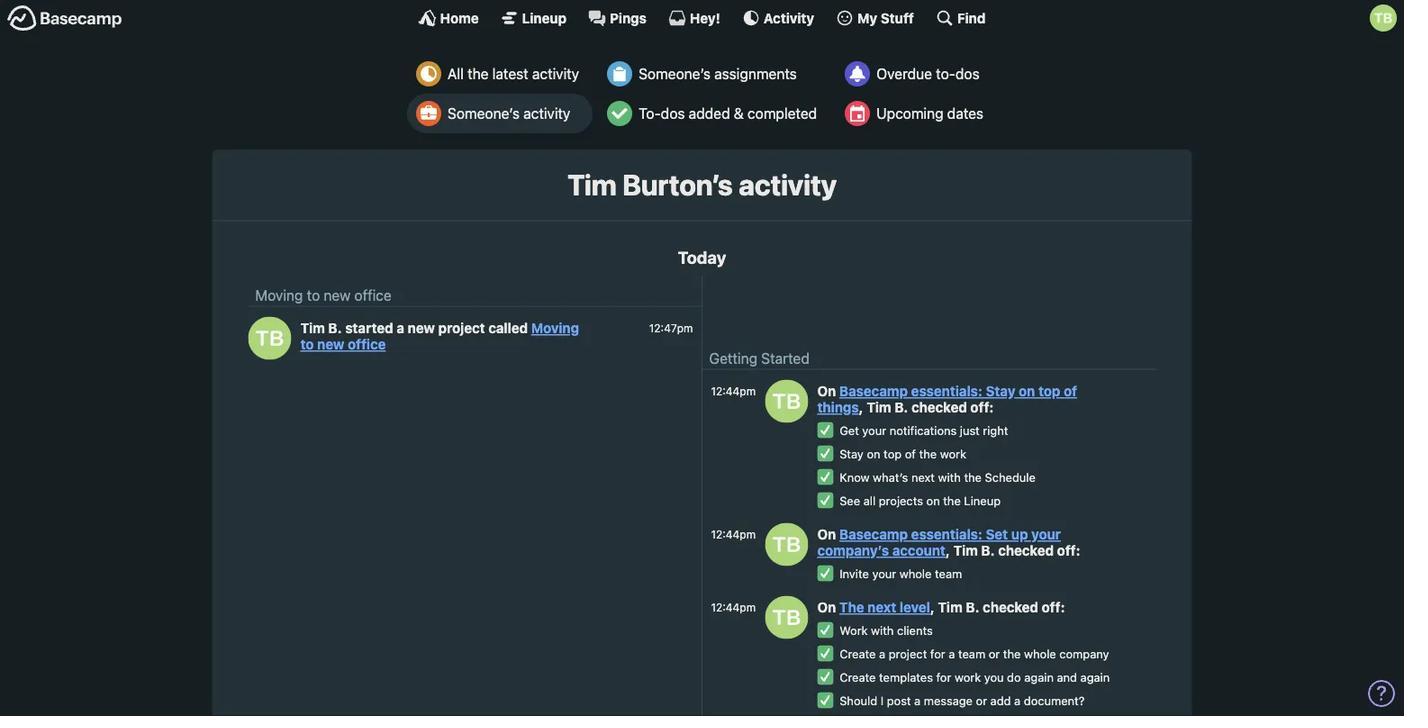 Task type: locate. For each thing, give the bounding box(es) containing it.
1 vertical spatial off:
[[1058, 543, 1081, 559]]

2 vertical spatial tim burton image
[[766, 596, 809, 639]]

0 vertical spatial of
[[1064, 383, 1078, 399]]

1 horizontal spatial with
[[939, 471, 961, 484]]

someone's assignments
[[639, 65, 797, 82]]

new down tim b. started a new project called
[[317, 336, 345, 352]]

1 vertical spatial essentials:
[[912, 527, 983, 542]]

new
[[324, 286, 351, 304], [408, 320, 435, 336], [317, 336, 345, 352]]

a up "create templates for work you do again and again"
[[949, 648, 956, 661]]

0 horizontal spatial on
[[867, 447, 881, 461]]

2 create from the top
[[840, 671, 876, 685]]

on the next level ,       tim b. checked off:
[[818, 600, 1066, 615]]

whole down account
[[900, 567, 932, 581]]

find
[[958, 10, 986, 26]]

dos
[[956, 65, 980, 82], [661, 105, 685, 122]]

1 essentials: from the top
[[912, 383, 983, 399]]

0 vertical spatial 12:44pm
[[712, 385, 756, 397]]

tim burton image for on
[[766, 380, 809, 423]]

on up what's
[[867, 447, 881, 461]]

someone's for someone's activity
[[448, 105, 520, 122]]

hey!
[[690, 10, 721, 26]]

upcoming
[[877, 105, 944, 122]]

started
[[345, 320, 394, 336]]

essentials: for set
[[912, 527, 983, 542]]

work up should i post a message or add a document? link
[[955, 671, 982, 685]]

basecamp inside basecamp essentials: stay on top of things
[[840, 383, 909, 399]]

lineup up "set"
[[965, 494, 1001, 508]]

work up know what's next with the schedule
[[941, 447, 967, 461]]

12:44pm for basecamp essentials: set up your company's account
[[712, 528, 756, 541]]

things
[[818, 400, 859, 415]]

again right do
[[1025, 671, 1054, 685]]

and
[[1058, 671, 1078, 685]]

activity down completed
[[739, 168, 837, 202]]

office
[[355, 286, 392, 304], [348, 336, 386, 352]]

0 vertical spatial off:
[[971, 400, 994, 415]]

2 vertical spatial on
[[927, 494, 941, 508]]

1 vertical spatial create
[[840, 671, 876, 685]]

tim right level
[[939, 600, 963, 615]]

basecamp
[[840, 383, 909, 399], [840, 527, 909, 542]]

new right started
[[408, 320, 435, 336]]

switch accounts image
[[7, 5, 123, 32]]

on up schedule
[[1019, 383, 1036, 399]]

1 create from the top
[[840, 648, 876, 661]]

getting
[[710, 349, 758, 367]]

2 vertical spatial checked
[[983, 600, 1039, 615]]

1 vertical spatial on
[[818, 527, 840, 542]]

should i post a message or add a document? link
[[840, 694, 1085, 708]]

1 horizontal spatial of
[[1064, 383, 1078, 399]]

1 horizontal spatial project
[[889, 648, 928, 661]]

person report image
[[416, 101, 442, 126]]

0 horizontal spatial whole
[[900, 567, 932, 581]]

tim down todo image
[[568, 168, 617, 202]]

1 12:44pm from the top
[[712, 385, 756, 397]]

0 vertical spatial someone's
[[639, 65, 711, 82]]

,       tim b. checked off: for set
[[946, 543, 1081, 559]]

0 horizontal spatial or
[[977, 694, 988, 708]]

someone's down all the latest activity link
[[448, 105, 520, 122]]

of inside basecamp essentials: stay on top of things
[[1064, 383, 1078, 399]]

tim
[[568, 168, 617, 202], [301, 320, 325, 336], [867, 400, 892, 415], [954, 543, 979, 559], [939, 600, 963, 615]]

1 vertical spatial checked
[[999, 543, 1054, 559]]

office down started
[[348, 336, 386, 352]]

create
[[840, 648, 876, 661], [840, 671, 876, 685]]

1 again from the left
[[1025, 671, 1054, 685]]

moving inside moving to new office
[[532, 320, 580, 336]]

the for stay on top of the work
[[920, 447, 937, 461]]

1 vertical spatial stay
[[840, 447, 864, 461]]

1 vertical spatial office
[[348, 336, 386, 352]]

all the latest activity link
[[407, 54, 593, 94]]

basecamp up company's
[[840, 527, 909, 542]]

the for know what's next with the schedule
[[965, 471, 982, 484]]

office up started
[[355, 286, 392, 304]]

1 horizontal spatial tim burton image
[[1371, 5, 1398, 32]]

1 vertical spatial moving to new office link
[[301, 320, 580, 352]]

1 vertical spatial whole
[[1025, 648, 1057, 661]]

2 12:44pm from the top
[[712, 528, 756, 541]]

0 vertical spatial on
[[1019, 383, 1036, 399]]

your for basecamp essentials: stay on top of things
[[863, 424, 887, 438]]

for up message
[[937, 671, 952, 685]]

12:44pm element
[[712, 385, 756, 397], [712, 528, 756, 541], [712, 601, 756, 614]]

schedule
[[986, 471, 1036, 484]]

or up you
[[989, 648, 1001, 661]]

find button
[[936, 9, 986, 27]]

0 vertical spatial office
[[355, 286, 392, 304]]

upcoming dates link
[[836, 94, 998, 133]]

,       tim b. checked off: up get your notifications just right
[[859, 400, 994, 415]]

12:47pm
[[650, 322, 693, 334]]

moving
[[255, 286, 303, 304], [532, 320, 580, 336]]

post
[[887, 694, 912, 708]]

b. up notifications
[[895, 400, 909, 415]]

0 horizontal spatial tim burton image
[[766, 523, 809, 566]]

stay down get
[[840, 447, 864, 461]]

next for level
[[868, 600, 897, 615]]

0 horizontal spatial next
[[868, 600, 897, 615]]

0 horizontal spatial ,
[[859, 400, 864, 415]]

the right all
[[468, 65, 489, 82]]

started
[[762, 349, 810, 367]]

the down know what's next with the schedule
[[944, 494, 961, 508]]

1 horizontal spatial next
[[912, 471, 935, 484]]

12:44pm element for basecamp essentials: stay on top of things
[[712, 385, 756, 397]]

with down "the next level" 'link'
[[872, 624, 894, 638]]

checked
[[912, 400, 968, 415], [999, 543, 1054, 559], [983, 600, 1039, 615]]

getting started link
[[710, 349, 810, 367]]

whole
[[900, 567, 932, 581], [1025, 648, 1057, 661]]

0 vertical spatial ,
[[859, 400, 864, 415]]

12:47pm element
[[650, 322, 693, 334]]

invite
[[840, 567, 870, 581]]

your right up
[[1032, 527, 1062, 542]]

1 horizontal spatial someone's
[[639, 65, 711, 82]]

of
[[1064, 383, 1078, 399], [905, 447, 917, 461]]

1 vertical spatial 12:44pm element
[[712, 528, 756, 541]]

tim burton image
[[248, 317, 292, 360], [766, 380, 809, 423], [766, 596, 809, 639]]

0 vertical spatial tim burton image
[[248, 317, 292, 360]]

1 on from the top
[[818, 383, 840, 399]]

, up 'clients'
[[931, 600, 935, 615]]

team up "create templates for work you do again and again"
[[959, 648, 986, 661]]

all the latest activity
[[448, 65, 580, 82]]

added
[[689, 105, 730, 122]]

0 vertical spatial lineup
[[522, 10, 567, 26]]

on inside basecamp essentials: stay on top of things
[[1019, 383, 1036, 399]]

top inside basecamp essentials: stay on top of things
[[1039, 383, 1061, 399]]

2 essentials: from the top
[[912, 527, 983, 542]]

invite your whole team link
[[840, 567, 963, 581]]

get your notifications just right
[[840, 424, 1009, 438]]

create down work
[[840, 648, 876, 661]]

3 12:44pm element from the top
[[712, 601, 756, 614]]

1 12:44pm element from the top
[[712, 385, 756, 397]]

your
[[863, 424, 887, 438], [1032, 527, 1062, 542], [873, 567, 897, 581]]

next up work with clients
[[868, 600, 897, 615]]

on up things
[[818, 383, 840, 399]]

, up get
[[859, 400, 864, 415]]

, for account
[[946, 543, 951, 559]]

12:44pm
[[712, 385, 756, 397], [712, 528, 756, 541], [712, 601, 756, 614]]

1 vertical spatial someone's
[[448, 105, 520, 122]]

basecamp essentials: set up your company's account
[[818, 527, 1062, 559]]

on left the
[[818, 600, 837, 615]]

reports image
[[845, 61, 871, 87]]

checked up create a project for a team or the whole company link
[[983, 600, 1039, 615]]

moving to new office link
[[255, 286, 392, 304], [301, 320, 580, 352]]

0 vertical spatial tim burton image
[[1371, 5, 1398, 32]]

2 horizontal spatial ,
[[946, 543, 951, 559]]

1 horizontal spatial on
[[927, 494, 941, 508]]

b.
[[328, 320, 342, 336], [895, 400, 909, 415], [982, 543, 996, 559], [966, 600, 980, 615]]

1 vertical spatial ,
[[946, 543, 951, 559]]

1 horizontal spatial again
[[1081, 671, 1111, 685]]

0 vertical spatial next
[[912, 471, 935, 484]]

0 horizontal spatial with
[[872, 624, 894, 638]]

essentials: up get your notifications just right
[[912, 383, 983, 399]]

1 vertical spatial tim burton image
[[766, 380, 809, 423]]

essentials: inside basecamp essentials: stay on top of things
[[912, 383, 983, 399]]

basecamp essentials: set up your company's account link
[[818, 527, 1062, 559]]

basecamp up things
[[840, 383, 909, 399]]

or left add
[[977, 694, 988, 708]]

schedule image
[[845, 101, 871, 126]]

1 vertical spatial basecamp
[[840, 527, 909, 542]]

, for things
[[859, 400, 864, 415]]

0 vertical spatial with
[[939, 471, 961, 484]]

,       tim b. checked off: down up
[[946, 543, 1081, 559]]

or
[[989, 648, 1001, 661], [977, 694, 988, 708]]

tim burton image for tim b. started a new project called
[[248, 317, 292, 360]]

create up should
[[840, 671, 876, 685]]

work
[[840, 624, 868, 638]]

the left schedule
[[965, 471, 982, 484]]

top
[[1039, 383, 1061, 399], [884, 447, 902, 461]]

0 vertical spatial checked
[[912, 400, 968, 415]]

stay up right
[[986, 383, 1016, 399]]

0 vertical spatial on
[[818, 383, 840, 399]]

0 vertical spatial top
[[1039, 383, 1061, 399]]

create templates for work you do again and again link
[[840, 671, 1111, 685]]

0 horizontal spatial dos
[[661, 105, 685, 122]]

on up company's
[[818, 527, 840, 542]]

your right invite at bottom
[[873, 567, 897, 581]]

the
[[840, 600, 865, 615]]

basecamp for account
[[840, 527, 909, 542]]

lineup
[[522, 10, 567, 26], [965, 494, 1001, 508]]

,       tim b. checked off: for stay
[[859, 400, 994, 415]]

tim right things
[[867, 400, 892, 415]]

on down know what's next with the schedule link
[[927, 494, 941, 508]]

essentials: inside basecamp essentials: set up your company's account
[[912, 527, 983, 542]]

1 vertical spatial 12:44pm
[[712, 528, 756, 541]]

your right get
[[863, 424, 887, 438]]

basecamp inside basecamp essentials: set up your company's account
[[840, 527, 909, 542]]

1 vertical spatial of
[[905, 447, 917, 461]]

a right add
[[1015, 694, 1021, 708]]

b. up create a project for a team or the whole company
[[966, 600, 980, 615]]

0 horizontal spatial stay
[[840, 447, 864, 461]]

office inside moving to new office
[[348, 336, 386, 352]]

off: for on
[[971, 400, 994, 415]]

up
[[1012, 527, 1029, 542]]

on for stay
[[1019, 383, 1036, 399]]

0 horizontal spatial someone's
[[448, 105, 520, 122]]

1 vertical spatial top
[[884, 447, 902, 461]]

0 vertical spatial 12:44pm element
[[712, 385, 756, 397]]

1 vertical spatial to
[[301, 336, 314, 352]]

all
[[864, 494, 876, 508]]

checked for stay
[[912, 400, 968, 415]]

on for basecamp essentials: set up your company's account
[[818, 527, 840, 542]]

0 vertical spatial moving to new office
[[255, 286, 392, 304]]

2 12:44pm element from the top
[[712, 528, 756, 541]]

1 basecamp from the top
[[840, 383, 909, 399]]

2 horizontal spatial on
[[1019, 383, 1036, 399]]

1 vertical spatial lineup
[[965, 494, 1001, 508]]

checked down up
[[999, 543, 1054, 559]]

create for create templates for work you do again and again
[[840, 671, 876, 685]]

0 horizontal spatial lineup
[[522, 10, 567, 26]]

invite your whole team
[[840, 567, 963, 581]]

lineup up 'all the latest activity'
[[522, 10, 567, 26]]

project left 'called'
[[438, 320, 485, 336]]

off:
[[971, 400, 994, 415], [1058, 543, 1081, 559], [1042, 600, 1066, 615]]

see all projects on the lineup link
[[840, 494, 1001, 508]]

the down get your notifications just right link
[[920, 447, 937, 461]]

0 vertical spatial new
[[324, 286, 351, 304]]

1 vertical spatial activity
[[524, 105, 571, 122]]

,       tim b. checked off:
[[859, 400, 994, 415], [946, 543, 1081, 559]]

0 vertical spatial your
[[863, 424, 887, 438]]

tim burton image
[[1371, 5, 1398, 32], [766, 523, 809, 566]]

with up the see all projects on the lineup
[[939, 471, 961, 484]]

, up invite your whole team link
[[946, 543, 951, 559]]

dos left added
[[661, 105, 685, 122]]

to-
[[937, 65, 956, 82]]

1 vertical spatial ,       tim b. checked off:
[[946, 543, 1081, 559]]

,
[[859, 400, 864, 415], [946, 543, 951, 559], [931, 600, 935, 615]]

1 vertical spatial tim burton image
[[766, 523, 809, 566]]

0 vertical spatial create
[[840, 648, 876, 661]]

1 horizontal spatial ,
[[931, 600, 935, 615]]

1 horizontal spatial top
[[1039, 383, 1061, 399]]

1 vertical spatial moving
[[532, 320, 580, 336]]

dos up dates
[[956, 65, 980, 82]]

2 on from the top
[[818, 527, 840, 542]]

1 vertical spatial new
[[408, 320, 435, 336]]

for
[[931, 648, 946, 661], [937, 671, 952, 685]]

your for basecamp essentials: set up your company's account
[[873, 567, 897, 581]]

next up see all projects on the lineup link on the right
[[912, 471, 935, 484]]

essentials: up account
[[912, 527, 983, 542]]

on for basecamp essentials: stay on top of things
[[818, 383, 840, 399]]

project up templates
[[889, 648, 928, 661]]

team down basecamp essentials: set up your company's account link
[[936, 567, 963, 581]]

new up started
[[324, 286, 351, 304]]

0 vertical spatial stay
[[986, 383, 1016, 399]]

whole left company
[[1025, 648, 1057, 661]]

your inside basecamp essentials: set up your company's account
[[1032, 527, 1062, 542]]

1 horizontal spatial dos
[[956, 65, 980, 82]]

tim left started
[[301, 320, 325, 336]]

2 basecamp from the top
[[840, 527, 909, 542]]

dates
[[948, 105, 984, 122]]

todo image
[[608, 101, 633, 126]]

checked up get your notifications just right
[[912, 400, 968, 415]]

activity down 'all the latest activity'
[[524, 105, 571, 122]]

message
[[924, 694, 973, 708]]

on
[[1019, 383, 1036, 399], [867, 447, 881, 461], [927, 494, 941, 508]]

my stuff button
[[836, 9, 915, 27]]

to
[[307, 286, 320, 304], [301, 336, 314, 352]]

the
[[468, 65, 489, 82], [920, 447, 937, 461], [965, 471, 982, 484], [944, 494, 961, 508], [1004, 648, 1021, 661]]

work with clients
[[840, 624, 933, 638]]

1 vertical spatial on
[[867, 447, 881, 461]]

assignment image
[[608, 61, 633, 87]]

0 vertical spatial essentials:
[[912, 383, 983, 399]]

you
[[985, 671, 1004, 685]]

1 vertical spatial with
[[872, 624, 894, 638]]

activity right the latest
[[532, 65, 580, 82]]

assignments
[[715, 65, 797, 82]]

someone's
[[639, 65, 711, 82], [448, 105, 520, 122]]

for down 'clients'
[[931, 648, 946, 661]]

0 horizontal spatial again
[[1025, 671, 1054, 685]]

2 vertical spatial 12:44pm
[[712, 601, 756, 614]]

someone's up the to-
[[639, 65, 711, 82]]

1 vertical spatial next
[[868, 600, 897, 615]]

b. left started
[[328, 320, 342, 336]]

2 vertical spatial new
[[317, 336, 345, 352]]

2 vertical spatial on
[[818, 600, 837, 615]]

again down company
[[1081, 671, 1111, 685]]



Task type: vqa. For each thing, say whether or not it's contained in the screenshot.
top Stay
yes



Task type: describe. For each thing, give the bounding box(es) containing it.
to-
[[639, 105, 661, 122]]

stay on top of the work
[[840, 447, 967, 461]]

tim b. started a new project called
[[301, 320, 532, 336]]

upcoming dates
[[877, 105, 984, 122]]

see
[[840, 494, 861, 508]]

0 horizontal spatial top
[[884, 447, 902, 461]]

checked for set
[[999, 543, 1054, 559]]

the next level link
[[840, 600, 931, 615]]

account
[[893, 543, 946, 559]]

0 vertical spatial for
[[931, 648, 946, 661]]

new inside moving to new office
[[317, 336, 345, 352]]

create for create a project for a team or the whole company
[[840, 648, 876, 661]]

hey! button
[[669, 9, 721, 27]]

1 vertical spatial for
[[937, 671, 952, 685]]

home link
[[419, 9, 479, 27]]

work with clients link
[[840, 624, 933, 638]]

tim right account
[[954, 543, 979, 559]]

set
[[986, 527, 1009, 542]]

should i post a message or add a document?
[[840, 694, 1085, 708]]

templates
[[880, 671, 934, 685]]

right
[[984, 424, 1009, 438]]

burton's
[[623, 168, 733, 202]]

1 vertical spatial moving to new office
[[301, 320, 580, 352]]

activity link
[[742, 9, 815, 27]]

0 vertical spatial project
[[438, 320, 485, 336]]

moving for bottom the moving to new office link
[[532, 320, 580, 336]]

next for with
[[912, 471, 935, 484]]

lineup inside lineup link
[[522, 10, 567, 26]]

1 vertical spatial or
[[977, 694, 988, 708]]

2 vertical spatial activity
[[739, 168, 837, 202]]

projects
[[879, 494, 924, 508]]

called
[[489, 320, 528, 336]]

b. down "set"
[[982, 543, 996, 559]]

0 vertical spatial team
[[936, 567, 963, 581]]

off: for up
[[1058, 543, 1081, 559]]

company
[[1060, 648, 1110, 661]]

2 vertical spatial ,
[[931, 600, 935, 615]]

someone's for someone's assignments
[[639, 65, 711, 82]]

i
[[881, 694, 884, 708]]

the up do
[[1004, 648, 1021, 661]]

latest
[[493, 65, 529, 82]]

0 vertical spatial whole
[[900, 567, 932, 581]]

overdue
[[877, 65, 933, 82]]

a right started
[[397, 320, 405, 336]]

get your notifications just right link
[[840, 424, 1009, 438]]

0 vertical spatial dos
[[956, 65, 980, 82]]

to-dos added & completed
[[639, 105, 818, 122]]

to inside moving to new office
[[301, 336, 314, 352]]

know what's next with the schedule link
[[840, 471, 1036, 484]]

company's
[[818, 543, 890, 559]]

0 vertical spatial activity
[[532, 65, 580, 82]]

should
[[840, 694, 878, 708]]

2 again from the left
[[1081, 671, 1111, 685]]

someone's activity link
[[407, 94, 593, 133]]

completed
[[748, 105, 818, 122]]

3 12:44pm from the top
[[712, 601, 756, 614]]

1 vertical spatial work
[[955, 671, 982, 685]]

1 vertical spatial team
[[959, 648, 986, 661]]

know what's next with the schedule
[[840, 471, 1036, 484]]

do
[[1008, 671, 1022, 685]]

today
[[678, 248, 727, 267]]

main element
[[0, 0, 1405, 35]]

12:44pm element for basecamp essentials: set up your company's account
[[712, 528, 756, 541]]

12:44pm for basecamp essentials: stay on top of things
[[712, 385, 756, 397]]

activity
[[764, 10, 815, 26]]

basecamp essentials: stay on top of things
[[818, 383, 1078, 415]]

1 horizontal spatial whole
[[1025, 648, 1057, 661]]

what's
[[873, 471, 909, 484]]

get
[[840, 424, 860, 438]]

home
[[440, 10, 479, 26]]

getting started
[[710, 349, 810, 367]]

0 vertical spatial to
[[307, 286, 320, 304]]

basecamp essentials: stay on top of things link
[[818, 383, 1078, 415]]

lineup link
[[501, 9, 567, 27]]

stay inside basecamp essentials: stay on top of things
[[986, 383, 1016, 399]]

stay on top of the work link
[[840, 447, 967, 461]]

tim burton image inside main element
[[1371, 5, 1398, 32]]

office for topmost the moving to new office link
[[355, 286, 392, 304]]

clients
[[898, 624, 933, 638]]

pings
[[610, 10, 647, 26]]

on for projects
[[927, 494, 941, 508]]

create a project for a team or the whole company
[[840, 648, 1110, 661]]

document?
[[1025, 694, 1085, 708]]

a right post
[[915, 694, 921, 708]]

activity report image
[[416, 61, 442, 87]]

0 horizontal spatial of
[[905, 447, 917, 461]]

1 vertical spatial dos
[[661, 105, 685, 122]]

tim burton's activity
[[568, 168, 837, 202]]

someone's assignments link
[[599, 54, 831, 94]]

create templates for work you do again and again
[[840, 671, 1111, 685]]

&
[[734, 105, 744, 122]]

stuff
[[881, 10, 915, 26]]

my
[[858, 10, 878, 26]]

0 vertical spatial moving to new office link
[[255, 286, 392, 304]]

the for see all projects on the lineup
[[944, 494, 961, 508]]

add
[[991, 694, 1012, 708]]

basecamp for things
[[840, 383, 909, 399]]

pings button
[[589, 9, 647, 27]]

0 vertical spatial or
[[989, 648, 1001, 661]]

notifications
[[890, 424, 957, 438]]

moving for topmost the moving to new office link
[[255, 286, 303, 304]]

my stuff
[[858, 10, 915, 26]]

essentials: for stay
[[912, 383, 983, 399]]

office for bottom the moving to new office link
[[348, 336, 386, 352]]

1 horizontal spatial lineup
[[965, 494, 1001, 508]]

level
[[900, 600, 931, 615]]

create a project for a team or the whole company link
[[840, 648, 1110, 661]]

all
[[448, 65, 464, 82]]

a down work with clients link
[[880, 648, 886, 661]]

1 vertical spatial project
[[889, 648, 928, 661]]

3 on from the top
[[818, 600, 837, 615]]

overdue to-dos link
[[836, 54, 998, 94]]

2 vertical spatial off:
[[1042, 600, 1066, 615]]

see all projects on the lineup
[[840, 494, 1001, 508]]

someone's activity
[[448, 105, 571, 122]]

to-dos added & completed link
[[599, 94, 831, 133]]

0 vertical spatial work
[[941, 447, 967, 461]]



